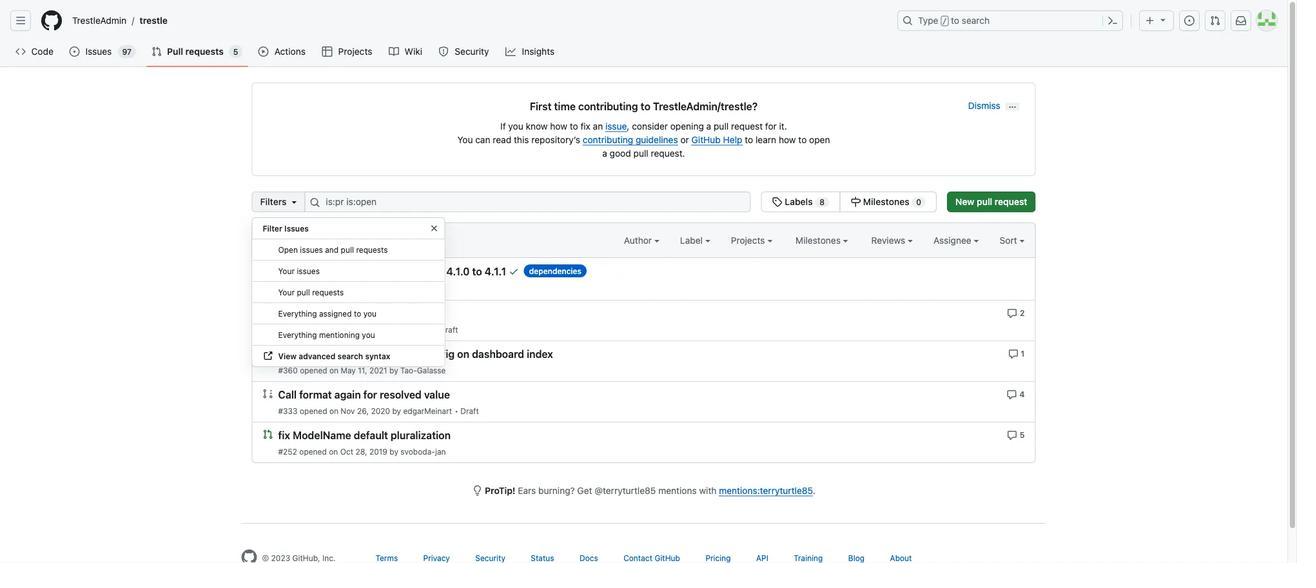 Task type: describe. For each thing, give the bounding box(es) containing it.
fix modelname default pluralization link
[[278, 429, 451, 441]]

open issues and pull requests
[[278, 245, 388, 254]]

open pull request image
[[263, 429, 273, 440]]

call
[[278, 389, 297, 401]]

milestones for milestones
[[796, 235, 843, 245]]

git pull request image for issue opened icon
[[1211, 15, 1221, 26]]

view
[[278, 351, 297, 361]]

git pull request image for issue opened image on the left of the page
[[152, 46, 162, 57]]

oct
[[340, 447, 354, 456]]

5 open link
[[263, 233, 309, 247]]

privacy link
[[423, 553, 450, 562]]

Issues search field
[[305, 192, 751, 212]]

#252
[[278, 447, 297, 456]]

1 horizontal spatial request
[[995, 196, 1028, 207]]

0 horizontal spatial 5
[[233, 47, 238, 56]]

bump http-cache-semantics from 4.1.0 to 4.1.1
[[278, 265, 506, 278]]

bump http-cache-semantics from 4.1.0 to 4.1.1 link
[[278, 265, 506, 278]]

call format again for resolved value #333             opened on nov 26, 2020 by edgarmeinart • draft
[[278, 389, 479, 415]]

status link
[[531, 553, 554, 562]]

everything mentioning you
[[278, 330, 375, 339]]

draft pull request image
[[263, 389, 273, 399]]

search image
[[310, 197, 320, 208]]

terms
[[376, 553, 398, 562]]

notifications image
[[1236, 15, 1247, 26]]

18 / 18 checks ok image
[[509, 266, 519, 277]]

play image
[[258, 46, 269, 57]]

2 link
[[1008, 307, 1025, 318]]

everything mentioning you link
[[252, 324, 445, 346]]

0 vertical spatial draft link
[[440, 325, 458, 334]]

feat:
[[278, 348, 301, 360]]

of
[[347, 307, 357, 320]]

•
[[455, 406, 458, 415]]

draft inside call format again for resolved value #333             opened on nov 26, 2020 by edgarmeinart • draft
[[461, 406, 479, 415]]

contributing guidelines link
[[583, 134, 678, 145]]

removal
[[306, 307, 345, 320]]

/ for type
[[943, 17, 947, 26]]

0 vertical spatial homepage image
[[41, 10, 62, 31]]

resolved
[[380, 389, 422, 401]]

guidelines
[[636, 134, 678, 145]]

close menu image
[[429, 223, 440, 233]]

mentions:terryturtle85
[[719, 485, 813, 496]]

tao-galasse link
[[401, 366, 446, 375]]

...
[[1009, 100, 1017, 109]]

edgarmeinart link
[[403, 406, 452, 415]]

projects inside popup button
[[731, 235, 768, 245]]

closed
[[347, 235, 376, 245]]

value
[[424, 389, 450, 401]]

command palette image
[[1108, 15, 1118, 26]]

0 vertical spatial contributing
[[578, 100, 638, 113]]

milestone image
[[851, 197, 861, 207]]

your for your pull requests
[[278, 288, 295, 297]]

9,
[[355, 325, 362, 334]]

issue
[[606, 121, 627, 131]]

97
[[122, 47, 132, 56]]

syntax
[[365, 351, 391, 361]]

a inside to learn how to open a good pull request.
[[603, 148, 607, 158]]

this
[[514, 134, 529, 145]]

can
[[475, 134, 491, 145]]

your pull requests link
[[252, 282, 445, 303]]

comment image for nov
[[1007, 389, 1017, 400]]

git pull request image inside the 5 open link
[[263, 235, 273, 245]]

Search all issues text field
[[305, 192, 751, 212]]

how inside to learn how to open a good pull request.
[[779, 134, 796, 145]]

with
[[699, 485, 717, 496]]

trestleadmin/trestle?
[[653, 100, 758, 113]]

plus image
[[1145, 15, 1156, 26]]

issue element
[[761, 192, 937, 212]]

mentions
[[659, 485, 697, 496]]

issue link
[[606, 121, 627, 131]]

,
[[627, 121, 630, 131]]

advanced
[[299, 351, 336, 361]]

©
[[262, 553, 269, 562]]

1 horizontal spatial requests
[[312, 288, 344, 297]]

draft pull request element
[[263, 388, 273, 399]]

opened inside fix modelname default pluralization #252             opened on oct 28, 2019 by svoboda-jan
[[299, 447, 327, 456]]

0 horizontal spatial draft
[[440, 325, 458, 334]]

wiki link
[[384, 42, 428, 61]]

tag image
[[772, 197, 783, 207]]

ears
[[518, 485, 536, 496]]

contact
[[624, 553, 653, 562]]

on right config
[[457, 348, 470, 360]]

learn
[[756, 134, 777, 145]]

11,
[[358, 366, 367, 375]]

0 vertical spatial you
[[508, 121, 524, 131]]

pull requests
[[167, 46, 224, 57]]

pull
[[167, 46, 183, 57]]

1
[[1021, 349, 1025, 358]]

docs
[[580, 553, 598, 562]]

link external image
[[263, 351, 273, 361]]

1 vertical spatial security
[[476, 553, 506, 562]]

0 horizontal spatial requests
[[186, 46, 224, 57]]

if you know how to fix an issue ,           consider opening a pull request for it.
[[501, 121, 787, 131]]

1 vertical spatial github
[[655, 553, 680, 562]]

on down view advanced search syntax
[[330, 366, 339, 375]]

1 vertical spatial you
[[364, 309, 377, 318]]

trestle link
[[134, 10, 173, 31]]

2022
[[364, 325, 383, 334]]

1 vertical spatial security link
[[476, 553, 506, 562]]

trestleadmin link
[[67, 10, 132, 31]]

@terryturtle85
[[595, 485, 656, 496]]

0 horizontal spatial 4
[[357, 284, 362, 293]]

time
[[554, 100, 576, 113]]

dependencies
[[529, 266, 582, 276]]

open
[[809, 134, 830, 145]]

bump
[[278, 265, 307, 278]]

opened down http-
[[300, 284, 327, 293]]

pricing
[[706, 553, 731, 562]]

issue opened image
[[69, 46, 80, 57]]

for inside call format again for resolved value #333             opened on nov 26, 2020 by edgarmeinart • draft
[[364, 389, 377, 401]]

filter
[[263, 224, 282, 233]]

allow removal of attributes
[[278, 307, 408, 320]]

your for your issues
[[278, 266, 295, 275]]

book image
[[389, 46, 399, 57]]

open pull request image
[[263, 348, 273, 358]]

check image
[[318, 235, 329, 245]]

insights link
[[501, 42, 561, 61]]

code image
[[15, 46, 26, 57]]

by inside call format again for resolved value #333             opened on nov 26, 2020 by edgarmeinart • draft
[[392, 406, 401, 415]]

again
[[334, 389, 361, 401]]

92
[[334, 235, 345, 245]]

sort
[[1000, 235, 1018, 245]]

tao-
[[401, 366, 417, 375]]

get
[[577, 485, 592, 496]]

reviews
[[872, 235, 908, 245]]

2 vertical spatial you
[[362, 330, 375, 339]]

1 vertical spatial issues
[[284, 224, 309, 233]]

feb
[[341, 284, 355, 293]]

feat: check for custom root in config on dashboard index link
[[278, 348, 553, 360]]

training link
[[794, 553, 823, 562]]

none search field containing filters
[[252, 192, 937, 377]]

1 vertical spatial requests
[[356, 245, 388, 254]]

.
[[813, 485, 816, 496]]

to up the if you know how to fix an issue ,           consider opening a pull request for it.
[[641, 100, 651, 113]]

jan
[[435, 447, 446, 456]]

type
[[918, 15, 939, 26]]

on left jun
[[328, 325, 337, 334]]



Task type: locate. For each thing, give the bounding box(es) containing it.
issues for your
[[297, 266, 320, 275]]

2019
[[370, 447, 388, 456]]

jun
[[340, 325, 353, 334]]

1 horizontal spatial fix
[[581, 121, 591, 131]]

for up 26,
[[364, 389, 377, 401]]

fix inside fix modelname default pluralization #252             opened on oct 28, 2019 by svoboda-jan
[[278, 429, 290, 441]]

homepage image up code
[[41, 10, 62, 31]]

table image
[[322, 46, 332, 57]]

0 horizontal spatial projects
[[338, 46, 372, 57]]

1 horizontal spatial git pull request image
[[263, 235, 273, 245]]

5 right comment icon
[[1020, 430, 1025, 439]]

comment image for index
[[1009, 349, 1019, 359]]

0 vertical spatial milestones
[[864, 196, 910, 207]]

milestones down 8
[[796, 235, 843, 245]]

to down time
[[570, 121, 578, 131]]

search right type
[[962, 15, 990, 26]]

1 vertical spatial request
[[995, 196, 1028, 207]]

1 horizontal spatial projects
[[731, 235, 768, 245]]

#440             opened on feb 4
[[278, 284, 362, 293]]

allow
[[278, 307, 304, 320]]

dependencies link
[[524, 265, 587, 277]]

2 vertical spatial 5
[[1020, 430, 1025, 439]]

/ inside type / to search
[[943, 17, 947, 26]]

0 vertical spatial comment image
[[1008, 308, 1018, 318]]

http-
[[309, 265, 334, 278]]

security left the status
[[476, 553, 506, 562]]

1 horizontal spatial how
[[779, 134, 796, 145]]

0 vertical spatial your
[[278, 266, 295, 275]]

1 horizontal spatial github
[[692, 134, 721, 145]]

2 horizontal spatial for
[[765, 121, 777, 131]]

nov
[[341, 406, 355, 415]]

code
[[31, 46, 53, 57]]

2 horizontal spatial git pull request image
[[1211, 15, 1221, 26]]

open pull request element down draft pull request image
[[263, 429, 273, 440]]

2021
[[370, 366, 387, 375]]

search inside search box
[[338, 351, 363, 361]]

1 vertical spatial by
[[392, 406, 401, 415]]

1 horizontal spatial issues
[[284, 224, 309, 233]]

0 vertical spatial security link
[[433, 42, 495, 61]]

1 vertical spatial projects
[[731, 235, 768, 245]]

know
[[526, 121, 548, 131]]

an
[[593, 121, 603, 131]]

5
[[233, 47, 238, 56], [278, 235, 284, 245], [1020, 430, 1025, 439]]

0 horizontal spatial triangle down image
[[289, 197, 300, 207]]

svoboda-
[[401, 447, 435, 456]]

1 horizontal spatial /
[[943, 17, 947, 26]]

your up #440
[[278, 266, 295, 275]]

sort button
[[1000, 233, 1025, 247]]

1 horizontal spatial triangle down image
[[1158, 15, 1169, 25]]

contact github link
[[624, 553, 680, 562]]

opened inside call format again for resolved value #333             opened on nov 26, 2020 by edgarmeinart • draft
[[300, 406, 327, 415]]

issues for open
[[300, 245, 323, 254]]

github
[[692, 134, 721, 145], [655, 553, 680, 562]]

edgarmeinart
[[403, 406, 452, 415]]

search up "may"
[[338, 351, 363, 361]]

5 left play image
[[233, 47, 238, 56]]

light bulb image
[[472, 485, 483, 496]]

to right type
[[951, 15, 960, 26]]

for left it.
[[765, 121, 777, 131]]

issues right issue opened image on the left of the page
[[85, 46, 112, 57]]

trestle
[[140, 15, 168, 26]]

your down bump
[[278, 288, 295, 297]]

1 vertical spatial git pull request image
[[152, 46, 162, 57]]

by right 2020
[[392, 406, 401, 415]]

code link
[[10, 42, 59, 61]]

8
[[820, 198, 825, 207]]

0 vertical spatial security
[[455, 46, 489, 57]]

open pull request element for feat: check for custom root in config on dashboard index
[[263, 348, 273, 358]]

api link
[[756, 553, 769, 562]]

0 horizontal spatial for
[[335, 348, 349, 360]]

issues up 5 open
[[284, 224, 309, 233]]

0 vertical spatial projects
[[338, 46, 372, 57]]

2 horizontal spatial 5
[[1020, 430, 1025, 439]]

milestones button
[[796, 233, 849, 247]]

if
[[501, 121, 506, 131]]

1 horizontal spatial draft link
[[461, 406, 479, 415]]

format
[[299, 389, 332, 401]]

0 horizontal spatial a
[[603, 148, 607, 158]]

assignee
[[934, 235, 974, 245]]

1 vertical spatial everything
[[278, 330, 317, 339]]

5 down filter issues
[[278, 235, 284, 245]]

author
[[624, 235, 655, 245]]

homepage image left "©"
[[242, 549, 257, 563]]

mentions:terryturtle85 link
[[719, 485, 813, 496]]

draft right •
[[461, 406, 479, 415]]

you up 2022
[[364, 309, 377, 318]]

0 horizontal spatial homepage image
[[41, 10, 62, 31]]

comment image left 2
[[1008, 308, 1018, 318]]

to left open on the top of page
[[799, 134, 807, 145]]

security link left the status
[[476, 553, 506, 562]]

4
[[357, 284, 362, 293], [1020, 390, 1025, 399]]

#440
[[278, 284, 298, 293]]

request up help
[[731, 121, 763, 131]]

1 vertical spatial comment image
[[1009, 349, 1019, 359]]

1 horizontal spatial search
[[962, 15, 990, 26]]

opened
[[300, 284, 327, 293], [299, 325, 326, 334], [300, 366, 327, 375], [300, 406, 327, 415], [299, 447, 327, 456]]

1 horizontal spatial for
[[364, 389, 377, 401]]

2 vertical spatial by
[[390, 447, 399, 456]]

0 horizontal spatial /
[[132, 15, 134, 26]]

1 horizontal spatial 5
[[278, 235, 284, 245]]

projects link
[[317, 42, 378, 61]]

triangle down image right plus icon
[[1158, 15, 1169, 25]]

1 vertical spatial 4
[[1020, 390, 1025, 399]]

comment image left 1
[[1009, 349, 1019, 359]]

92 closed link
[[318, 233, 376, 247]]

triangle down image
[[1158, 15, 1169, 25], [289, 197, 300, 207]]

#333
[[278, 406, 298, 415]]

0 vertical spatial 5
[[233, 47, 238, 56]]

repository's
[[532, 134, 580, 145]]

opened down format
[[300, 406, 327, 415]]

#360
[[278, 366, 298, 375]]

read
[[493, 134, 512, 145]]

projects
[[338, 46, 372, 57], [731, 235, 768, 245]]

0 vertical spatial by
[[390, 366, 398, 375]]

issue opened image
[[1185, 15, 1195, 26]]

git pull request image left pull on the left top of page
[[152, 46, 162, 57]]

contributing
[[578, 100, 638, 113], [583, 134, 633, 145]]

a up github help link on the right of the page
[[707, 121, 712, 131]]

1 vertical spatial for
[[335, 348, 349, 360]]

comment image up 5 link
[[1007, 389, 1017, 400]]

0 horizontal spatial search
[[338, 351, 363, 361]]

request up the sort
[[995, 196, 1028, 207]]

everything for everything mentioning you
[[278, 330, 317, 339]]

to up 9,
[[354, 309, 361, 318]]

by inside feat: check for custom root in config on dashboard index #360             opened on may 11, 2021 by tao-galasse
[[390, 366, 398, 375]]

open pull request element for fix modelname default pluralization
[[263, 429, 273, 440]]

0 vertical spatial everything
[[278, 309, 317, 318]]

2 open pull request element from the top
[[263, 429, 273, 440]]

opened down advanced
[[300, 366, 327, 375]]

/ for trestleadmin
[[132, 15, 134, 26]]

cache-
[[334, 265, 368, 278]]

everything up the "feat:"
[[278, 330, 317, 339]]

trestleadmin / trestle
[[72, 15, 168, 26]]

1 vertical spatial milestones
[[796, 235, 843, 245]]

0 vertical spatial triangle down image
[[1158, 15, 1169, 25]]

4 down 1
[[1020, 390, 1025, 399]]

on inside fix modelname default pluralization #252             opened on oct 28, 2019 by svoboda-jan
[[329, 447, 338, 456]]

28,
[[356, 447, 367, 456]]

0 vertical spatial issues
[[85, 46, 112, 57]]

to inside everything assigned to you link
[[354, 309, 361, 318]]

0
[[917, 198, 922, 207]]

wiki
[[405, 46, 422, 57]]

contributing up issue
[[578, 100, 638, 113]]

on left the oct
[[329, 447, 338, 456]]

on left 'nov'
[[329, 406, 339, 415]]

github right contact
[[655, 553, 680, 562]]

draft link right •
[[461, 406, 479, 415]]

everything for everything assigned to you
[[278, 309, 317, 318]]

open pull request element
[[263, 348, 273, 358], [263, 429, 273, 440]]

you right if
[[508, 121, 524, 131]]

requests up bump http-cache-semantics from 4.1.0 to 4.1.1
[[356, 245, 388, 254]]

0 horizontal spatial github
[[655, 553, 680, 562]]

it.
[[779, 121, 787, 131]]

1 open pull request element from the top
[[263, 348, 273, 358]]

security link left graph icon
[[433, 42, 495, 61]]

0 vertical spatial requests
[[186, 46, 224, 57]]

1 horizontal spatial a
[[707, 121, 712, 131]]

milestones for milestones 0
[[864, 196, 910, 207]]

assignee button
[[934, 233, 979, 247]]

protip!
[[485, 485, 516, 496]]

2020
[[371, 406, 390, 415]]

a down "you can read this repository's contributing guidelines or github help"
[[603, 148, 607, 158]]

1 vertical spatial a
[[603, 148, 607, 158]]

2 vertical spatial git pull request image
[[263, 235, 273, 245]]

labels
[[785, 196, 813, 207]]

by right 2019
[[390, 447, 399, 456]]

fix right open pull request icon
[[278, 429, 290, 441]]

first
[[530, 100, 552, 113]]

issues left and
[[300, 245, 323, 254]]

on left feb
[[330, 284, 339, 293]]

requests
[[186, 46, 224, 57], [356, 245, 388, 254], [312, 288, 344, 297]]

0 vertical spatial git pull request image
[[1211, 15, 1221, 26]]

milestones inside popup button
[[796, 235, 843, 245]]

milestones right milestone icon
[[864, 196, 910, 207]]

0 horizontal spatial request
[[731, 121, 763, 131]]

1 vertical spatial draft
[[461, 406, 479, 415]]

0 vertical spatial issues
[[300, 245, 323, 254]]

view advanced search syntax
[[278, 351, 391, 361]]

blog
[[849, 553, 865, 562]]

1 vertical spatial triangle down image
[[289, 197, 300, 207]]

projects right table image
[[338, 46, 372, 57]]

© 2023 github, inc.
[[262, 553, 336, 562]]

5 link
[[1007, 429, 1025, 440]]

graph image
[[506, 46, 516, 57]]

4.1.1
[[485, 265, 506, 278]]

0 horizontal spatial milestones
[[796, 235, 843, 245]]

requests up the everything assigned to you
[[312, 288, 344, 297]]

git pull request image
[[1211, 15, 1221, 26], [152, 46, 162, 57], [263, 235, 273, 245]]

homepage image
[[41, 10, 62, 31], [242, 549, 257, 563]]

1 horizontal spatial 4
[[1020, 390, 1025, 399]]

1 your from the top
[[278, 266, 295, 275]]

0 vertical spatial github
[[692, 134, 721, 145]]

1 horizontal spatial milestones
[[864, 196, 910, 207]]

0 horizontal spatial how
[[550, 121, 568, 131]]

filter issues
[[263, 224, 309, 233]]

github,
[[293, 553, 320, 562]]

how down it.
[[779, 134, 796, 145]]

reviews button
[[872, 233, 913, 247]]

2 your from the top
[[278, 288, 295, 297]]

git pull request image down 'filter'
[[263, 235, 273, 245]]

everything up #416
[[278, 309, 317, 318]]

0 vertical spatial fix
[[581, 121, 591, 131]]

1 horizontal spatial homepage image
[[242, 549, 257, 563]]

fix modelname default pluralization #252             opened on oct 28, 2019 by svoboda-jan
[[278, 429, 451, 456]]

0 horizontal spatial issues
[[85, 46, 112, 57]]

0 horizontal spatial git pull request image
[[152, 46, 162, 57]]

1 link
[[1009, 348, 1025, 359]]

issues
[[85, 46, 112, 57], [284, 224, 309, 233]]

1 vertical spatial your
[[278, 288, 295, 297]]

may
[[341, 366, 356, 375]]

your
[[278, 266, 295, 275], [278, 288, 295, 297]]

2 everything from the top
[[278, 330, 317, 339]]

comment image inside 1 "link"
[[1009, 349, 1019, 359]]

1 vertical spatial homepage image
[[242, 549, 257, 563]]

assigned
[[319, 309, 352, 318]]

4 right feb
[[357, 284, 362, 293]]

/ inside trestleadmin / trestle
[[132, 15, 134, 26]]

1 vertical spatial open pull request element
[[263, 429, 273, 440]]

comment image inside '4' link
[[1007, 389, 1017, 400]]

open
[[286, 235, 309, 245], [278, 245, 298, 254]]

draft link up config
[[440, 325, 458, 334]]

index
[[527, 348, 553, 360]]

None search field
[[252, 192, 937, 377]]

4.1.0
[[447, 265, 470, 278]]

shield image
[[438, 46, 449, 57]]

0 horizontal spatial fix
[[278, 429, 290, 441]]

opened down removal
[[299, 325, 326, 334]]

0 vertical spatial search
[[962, 15, 990, 26]]

attributes
[[360, 307, 408, 320]]

1 vertical spatial how
[[779, 134, 796, 145]]

projects right label "popup button"
[[731, 235, 768, 245]]

git pull request image right issue opened icon
[[1211, 15, 1221, 26]]

comment image inside 2 link
[[1008, 308, 1018, 318]]

you right 9,
[[362, 330, 375, 339]]

1 vertical spatial search
[[338, 351, 363, 361]]

comment image
[[1008, 308, 1018, 318], [1009, 349, 1019, 359], [1007, 389, 1017, 400]]

by inside fix modelname default pluralization #252             opened on oct 28, 2019 by svoboda-jan
[[390, 447, 399, 456]]

0 vertical spatial for
[[765, 121, 777, 131]]

github right the or
[[692, 134, 721, 145]]

your issues
[[278, 266, 320, 275]]

1 vertical spatial contributing
[[583, 134, 633, 145]]

by left tao-
[[390, 366, 398, 375]]

pull inside to learn how to open a good pull request.
[[634, 148, 649, 158]]

milestones inside issue element
[[864, 196, 910, 207]]

for inside feat: check for custom root in config on dashboard index #360             opened on may 11, 2021 by tao-galasse
[[335, 348, 349, 360]]

requests right pull on the left top of page
[[186, 46, 224, 57]]

for up "may"
[[335, 348, 349, 360]]

/ left "trestle"
[[132, 15, 134, 26]]

1 vertical spatial draft link
[[461, 406, 479, 415]]

0 horizontal spatial draft link
[[440, 325, 458, 334]]

2 vertical spatial for
[[364, 389, 377, 401]]

open issues and pull requests link
[[252, 239, 445, 261]]

1 vertical spatial 5
[[278, 235, 284, 245]]

from
[[421, 265, 444, 278]]

github help link
[[692, 134, 743, 145]]

list containing trestleadmin / trestle
[[67, 10, 890, 31]]

1 everything from the top
[[278, 309, 317, 318]]

status
[[531, 553, 554, 562]]

issues up the '#440             opened on feb 4'
[[297, 266, 320, 275]]

open pull request element left view
[[263, 348, 273, 358]]

0 vertical spatial how
[[550, 121, 568, 131]]

to left 4.1.1
[[472, 265, 482, 278]]

2 horizontal spatial requests
[[356, 245, 388, 254]]

how up the repository's at left
[[550, 121, 568, 131]]

training
[[794, 553, 823, 562]]

list
[[67, 10, 890, 31]]

to right help
[[745, 134, 753, 145]]

for
[[765, 121, 777, 131], [335, 348, 349, 360], [364, 389, 377, 401]]

default
[[354, 429, 388, 441]]

1 vertical spatial fix
[[278, 429, 290, 441]]

blog link
[[849, 553, 865, 562]]

contributing down issue
[[583, 134, 633, 145]]

insights
[[522, 46, 555, 57]]

/ right type
[[943, 17, 947, 26]]

opened inside feat: check for custom root in config on dashboard index #360             opened on may 11, 2021 by tao-galasse
[[300, 366, 327, 375]]

2 vertical spatial requests
[[312, 288, 344, 297]]

0 vertical spatial draft
[[440, 325, 458, 334]]

svoboda-jan link
[[401, 447, 446, 456]]

galasse
[[417, 366, 446, 375]]

new
[[956, 196, 975, 207]]

fix
[[581, 121, 591, 131], [278, 429, 290, 441]]

contact github
[[624, 553, 680, 562]]

2 vertical spatial comment image
[[1007, 389, 1017, 400]]

triangle down image left search image at the left top of the page
[[289, 197, 300, 207]]

opened down modelname
[[299, 447, 327, 456]]

protip! ears burning? get @terryturtle85 mentions with mentions:terryturtle85 .
[[485, 485, 816, 496]]

security right shield image
[[455, 46, 489, 57]]

1 vertical spatial issues
[[297, 266, 320, 275]]

triangle down image inside filters popup button
[[289, 197, 300, 207]]

comment image
[[1007, 430, 1018, 440]]

0 vertical spatial a
[[707, 121, 712, 131]]

on inside call format again for resolved value #333             opened on nov 26, 2020 by edgarmeinart • draft
[[329, 406, 339, 415]]

security
[[455, 46, 489, 57], [476, 553, 506, 562]]

0 vertical spatial request
[[731, 121, 763, 131]]

opening
[[671, 121, 704, 131]]

fix left an
[[581, 121, 591, 131]]

consider
[[632, 121, 668, 131]]

draft up config
[[440, 325, 458, 334]]



Task type: vqa. For each thing, say whether or not it's contained in the screenshot.
"value"
yes



